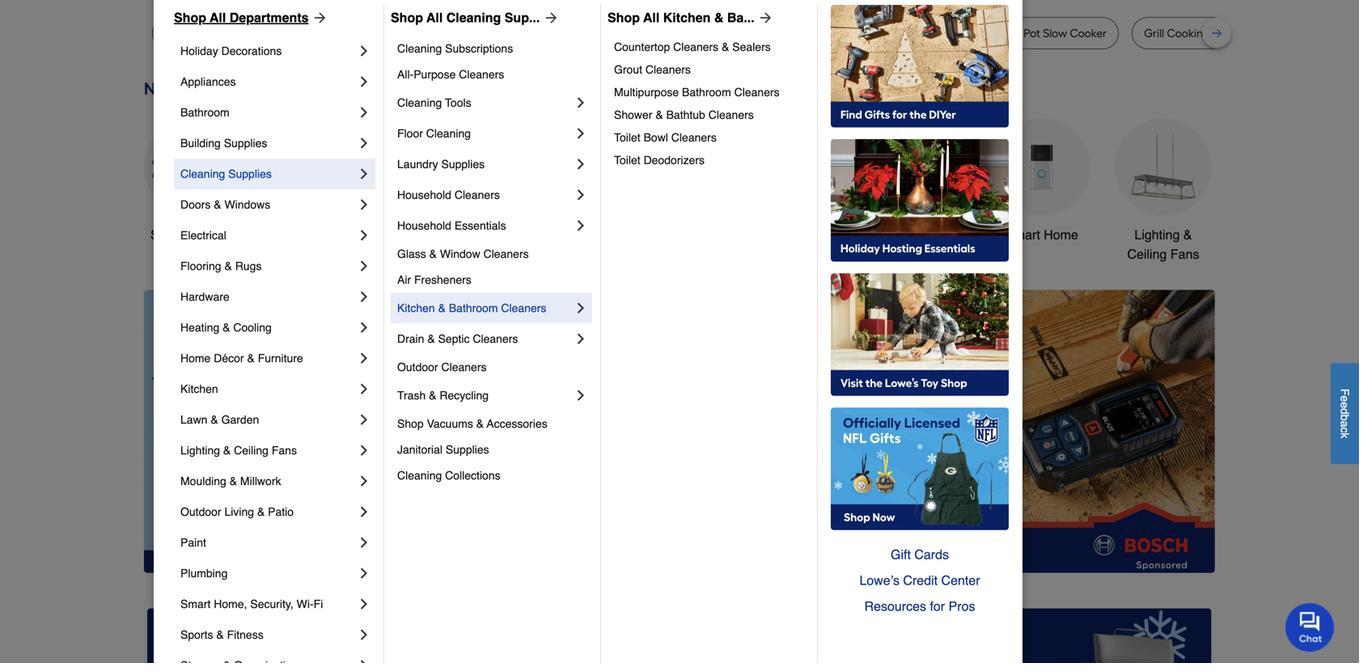 Task type: describe. For each thing, give the bounding box(es) containing it.
& inside shop vacuums & accessories link
[[476, 418, 484, 431]]

1 horizontal spatial lighting & ceiling fans link
[[1115, 119, 1212, 264]]

chevron right image for building supplies
[[356, 135, 372, 151]]

building
[[180, 137, 221, 150]]

flooring
[[180, 260, 221, 273]]

tools for outdoor tools & equipment
[[804, 227, 834, 242]]

get up to 2 free select tools or batteries when you buy 1 with select purchases. image
[[147, 609, 485, 664]]

scroll to item #5 image
[[900, 544, 938, 551]]

shop for shop all departments
[[174, 10, 206, 25]]

flooring & rugs link
[[180, 251, 356, 282]]

triple
[[352, 26, 380, 40]]

& inside moulding & millwork link
[[230, 475, 237, 488]]

1 slow from the left
[[383, 26, 407, 40]]

2 e from the top
[[1339, 402, 1352, 409]]

bowl
[[644, 131, 668, 144]]

up to 35 percent off select small appliances. image
[[511, 609, 849, 664]]

chevron right image for outdoor living & patio
[[356, 504, 372, 520]]

electrical link
[[180, 220, 356, 251]]

multipurpose
[[614, 86, 679, 99]]

outdoor for outdoor tools & equipment
[[753, 227, 800, 242]]

chevron right image for cleaning supplies
[[356, 166, 372, 182]]

shop all cleaning sup... link
[[391, 8, 559, 28]]

cleaning collections
[[397, 469, 501, 482]]

cleaners inside outdoor cleaners link
[[441, 361, 487, 374]]

shop all kitchen & ba... link
[[608, 8, 774, 28]]

chevron right image for home décor & furniture
[[356, 350, 372, 367]]

center
[[942, 573, 980, 588]]

cleaning for supplies
[[180, 168, 225, 180]]

shop for shop all kitchen & ba...
[[608, 10, 640, 25]]

advertisement region
[[431, 290, 1216, 577]]

cleaners inside "shower & bathtub cleaners" link
[[709, 108, 754, 121]]

chevron right image for kitchen
[[356, 381, 372, 397]]

household for household cleaners
[[397, 189, 452, 202]]

shop for shop all cleaning sup...
[[391, 10, 423, 25]]

kitchen inside shop all kitchen & ba... link
[[663, 10, 711, 25]]

glass & window cleaners link
[[397, 241, 589, 267]]

cleaning subscriptions link
[[397, 36, 589, 62]]

c
[[1339, 427, 1352, 433]]

chevron right image for trash & recycling
[[573, 388, 589, 404]]

floor cleaning link
[[397, 118, 573, 149]]

smart home link
[[994, 119, 1091, 245]]

tools for cleaning tools
[[445, 96, 471, 109]]

recommended searches for you heading
[[144, 0, 1216, 4]]

decorations for holiday
[[221, 45, 282, 57]]

cleaners inside the countertop cleaners & sealers link
[[673, 40, 719, 53]]

holiday hosting essentials. image
[[831, 139, 1009, 262]]

departments
[[230, 10, 309, 25]]

cleaners inside glass & window cleaners link
[[484, 248, 529, 261]]

outdoor cleaners link
[[397, 354, 589, 380]]

a
[[1339, 421, 1352, 427]]

outdoor tools & equipment link
[[751, 119, 848, 264]]

plumbing link
[[180, 558, 356, 589]]

credit
[[903, 573, 938, 588]]

chevron right image for moulding & millwork
[[356, 473, 372, 490]]

chevron right image for doors & windows
[[356, 197, 372, 213]]

& inside flooring & rugs link
[[225, 260, 232, 273]]

chevron right image for heating & cooling
[[356, 320, 372, 336]]

officially licensed n f l gifts. shop now. image
[[831, 408, 1009, 531]]

chevron right image for sports & fitness
[[356, 627, 372, 643]]

home inside smart home "link"
[[1044, 227, 1079, 242]]

instant pot
[[899, 26, 954, 40]]

shop these last-minute gifts. $99 or less. quantities are limited and won't last. image
[[144, 290, 405, 573]]

grout cleaners
[[614, 63, 691, 76]]

supplies for building supplies
[[224, 137, 267, 150]]

furniture
[[258, 352, 303, 365]]

all for cleaning
[[427, 10, 443, 25]]

sports & fitness link
[[180, 620, 356, 651]]

equipment
[[769, 247, 831, 262]]

1 cooking from the left
[[799, 26, 843, 40]]

visit the lowe's toy shop. image
[[831, 274, 1009, 397]]

chevron right image for laundry supplies
[[573, 156, 589, 172]]

chevron right image for drain & septic cleaners
[[573, 331, 589, 347]]

shop all kitchen & ba...
[[608, 10, 755, 25]]

all for kitchen
[[643, 10, 660, 25]]

vacuums
[[427, 418, 473, 431]]

christmas
[[528, 227, 586, 242]]

drain & septic cleaners
[[397, 333, 518, 346]]

cleaning for tools
[[397, 96, 442, 109]]

pros
[[949, 599, 976, 614]]

chevron right image for plumbing
[[356, 566, 372, 582]]

holiday
[[180, 45, 218, 57]]

chevron right image for bathroom
[[356, 104, 372, 121]]

2 slow from the left
[[1043, 26, 1067, 40]]

kitchen & bathroom cleaners
[[397, 302, 547, 315]]

lowe's credit center
[[860, 573, 980, 588]]

gift cards link
[[831, 542, 1009, 568]]

cleaning supplies link
[[180, 159, 356, 189]]

home décor & furniture link
[[180, 343, 356, 374]]

countertop
[[614, 40, 670, 53]]

2 pot from the left
[[845, 26, 862, 40]]

shop all deals
[[150, 227, 235, 242]]

f e e d b a c k button
[[1331, 363, 1360, 465]]

1 e from the top
[[1339, 396, 1352, 402]]

scroll to item #2 element
[[780, 542, 822, 552]]

crock pot slow cooker
[[991, 26, 1107, 40]]

doors & windows
[[180, 198, 271, 211]]

trash & recycling
[[397, 389, 489, 402]]

countertop
[[543, 26, 602, 40]]

tools up glass
[[420, 227, 451, 242]]

& inside doors & windows link
[[214, 198, 221, 211]]

cleaners inside toilet bowl cleaners link
[[672, 131, 717, 144]]

& inside outdoor tools & equipment
[[837, 227, 846, 242]]

arrow right image for shop all departments
[[309, 10, 328, 26]]

shop all departments
[[174, 10, 309, 25]]

cleaning supplies
[[180, 168, 272, 180]]

grout cleaners link
[[614, 58, 806, 81]]

& inside the 'heating & cooling' link
[[223, 321, 230, 334]]

air
[[397, 274, 411, 286]]

all-purpose cleaners
[[397, 68, 504, 81]]

toilet for toilet bowl cleaners
[[614, 131, 641, 144]]

home inside home décor & furniture link
[[180, 352, 211, 365]]

accessories
[[487, 418, 548, 431]]

lawn & garden
[[180, 414, 259, 426]]

kitchen for kitchen
[[180, 383, 218, 396]]

home décor & furniture
[[180, 352, 303, 365]]

& inside drain & septic cleaners link
[[428, 333, 435, 346]]

lowe's credit center link
[[831, 568, 1009, 594]]

toilet bowl cleaners
[[614, 131, 717, 144]]

chevron right image for holiday decorations
[[356, 43, 372, 59]]

cooling
[[233, 321, 272, 334]]

2 cooker from the left
[[1070, 26, 1107, 40]]

k
[[1339, 433, 1352, 439]]

cleaners inside household cleaners link
[[455, 189, 500, 202]]

building supplies
[[180, 137, 267, 150]]

grate
[[1213, 26, 1243, 40]]

rugs
[[235, 260, 262, 273]]

holiday decorations link
[[180, 36, 356, 66]]

appliances link
[[180, 66, 356, 97]]

pot for instant pot
[[937, 26, 954, 40]]

f
[[1339, 389, 1352, 396]]

chevron right image for electrical
[[356, 227, 372, 244]]

household essentials link
[[397, 210, 573, 241]]

& inside glass & window cleaners link
[[429, 248, 437, 261]]

plumbing
[[180, 567, 228, 580]]

up to 30 percent off select grills and accessories. image
[[875, 609, 1212, 664]]

shop vacuums & accessories
[[397, 418, 548, 431]]

scroll to item #4 image
[[861, 544, 900, 551]]

0 horizontal spatial fans
[[272, 444, 297, 457]]

1 vertical spatial lighting & ceiling fans
[[180, 444, 297, 457]]

décor
[[214, 352, 244, 365]]

lawn
[[180, 414, 208, 426]]

resources for pros link
[[831, 594, 1009, 620]]

microwave countertop
[[484, 26, 602, 40]]

supplies for cleaning supplies
[[228, 168, 272, 180]]

chevron right image for appliances
[[356, 74, 372, 90]]

smart home, security, wi-fi link
[[180, 589, 356, 620]]

living
[[225, 506, 254, 519]]

arrow right image
[[540, 10, 559, 26]]

chevron right image for floor cleaning
[[573, 125, 589, 142]]



Task type: locate. For each thing, give the bounding box(es) containing it.
1 vertical spatial decorations
[[522, 247, 591, 262]]

sup...
[[505, 10, 540, 25]]

1 horizontal spatial slow
[[1043, 26, 1067, 40]]

1 horizontal spatial shop
[[391, 10, 423, 25]]

3 shop from the left
[[608, 10, 640, 25]]

shower & bathtub cleaners link
[[614, 104, 806, 126]]

tools up equipment
[[804, 227, 834, 242]]

laundry
[[397, 158, 438, 171]]

household cleaners
[[397, 189, 500, 202]]

supplies inside 'laundry supplies' link
[[441, 158, 485, 171]]

1 vertical spatial outdoor
[[397, 361, 438, 374]]

arrow left image
[[445, 432, 461, 448]]

collections
[[445, 469, 501, 482]]

arrow right image
[[309, 10, 328, 26], [755, 10, 774, 26], [1186, 432, 1202, 448]]

hardware link
[[180, 282, 356, 312]]

household inside "link"
[[397, 219, 452, 232]]

supplies up windows
[[228, 168, 272, 180]]

shower
[[614, 108, 653, 121]]

chevron right image
[[356, 43, 372, 59], [573, 156, 589, 172], [573, 187, 589, 203], [356, 258, 372, 274], [356, 289, 372, 305], [356, 320, 372, 336], [573, 331, 589, 347], [573, 388, 589, 404], [356, 443, 372, 459], [356, 473, 372, 490], [356, 535, 372, 551], [356, 596, 372, 613]]

all for deals
[[184, 227, 198, 242]]

electrical
[[180, 229, 226, 242]]

christmas decorations
[[522, 227, 591, 262]]

countertop cleaners & sealers link
[[614, 36, 806, 58]]

chevron right image for lighting & ceiling fans
[[356, 443, 372, 459]]

toilet down shower
[[614, 131, 641, 144]]

doors & windows link
[[180, 189, 356, 220]]

crock for crock pot slow cooker
[[991, 26, 1021, 40]]

1 horizontal spatial bathroom link
[[872, 119, 970, 245]]

drain & septic cleaners link
[[397, 324, 573, 354]]

cleaners up recycling at left
[[441, 361, 487, 374]]

all left deals
[[184, 227, 198, 242]]

0 horizontal spatial lighting & ceiling fans link
[[180, 435, 356, 466]]

janitorial supplies
[[397, 443, 489, 456]]

chevron right image for smart home, security, wi-fi
[[356, 596, 372, 613]]

toilet for toilet deodorizers
[[614, 154, 641, 167]]

cleaning inside floor cleaning link
[[426, 127, 471, 140]]

lighting & ceiling fans
[[1128, 227, 1200, 262], [180, 444, 297, 457]]

windows
[[225, 198, 271, 211]]

patio
[[268, 506, 294, 519]]

smart for smart home
[[1006, 227, 1041, 242]]

all up cleaning subscriptions
[[427, 10, 443, 25]]

janitorial supplies link
[[397, 437, 589, 463]]

crock up sealers
[[747, 26, 777, 40]]

0 vertical spatial smart
[[1006, 227, 1041, 242]]

0 horizontal spatial slow
[[383, 26, 407, 40]]

tools down all-purpose cleaners
[[445, 96, 471, 109]]

kitchen inside kitchen 'link'
[[180, 383, 218, 396]]

b
[[1339, 415, 1352, 421]]

janitorial
[[397, 443, 443, 456]]

all up countertop on the left
[[643, 10, 660, 25]]

floor
[[397, 127, 423, 140]]

tools inside outdoor tools & equipment
[[804, 227, 834, 242]]

cleaners up essentials at top
[[455, 189, 500, 202]]

household essentials
[[397, 219, 506, 232]]

3 pot from the left
[[937, 26, 954, 40]]

outdoor down moulding
[[180, 506, 221, 519]]

1 horizontal spatial ceiling
[[1128, 247, 1167, 262]]

0 horizontal spatial crock
[[747, 26, 777, 40]]

supplies down shop vacuums & accessories
[[446, 443, 489, 456]]

toilet
[[614, 131, 641, 144], [614, 154, 641, 167]]

arrow right image inside shop all kitchen & ba... link
[[755, 10, 774, 26]]

toilet deodorizers
[[614, 154, 705, 167]]

2 vertical spatial outdoor
[[180, 506, 221, 519]]

0 horizontal spatial ceiling
[[234, 444, 269, 457]]

cleaners inside drain & septic cleaners link
[[473, 333, 518, 346]]

find gifts for the diyer. image
[[831, 5, 1009, 128]]

heating & cooling link
[[180, 312, 356, 343]]

kitchen down the recommended searches for you heading
[[663, 10, 711, 25]]

cleaners down multipurpose bathroom cleaners link
[[709, 108, 754, 121]]

0 vertical spatial lighting & ceiling fans link
[[1115, 119, 1212, 264]]

cleaning down janitorial
[[397, 469, 442, 482]]

toilet bowl cleaners link
[[614, 126, 806, 149]]

0 vertical spatial household
[[397, 189, 452, 202]]

chat invite button image
[[1286, 603, 1335, 652]]

cleaners down air fresheners link
[[501, 302, 547, 315]]

e up the b
[[1339, 402, 1352, 409]]

e up d
[[1339, 396, 1352, 402]]

decorations down shop all departments link
[[221, 45, 282, 57]]

crock
[[747, 26, 777, 40], [991, 26, 1021, 40]]

shop
[[150, 227, 181, 242], [397, 418, 424, 431]]

cards
[[915, 547, 949, 562]]

cleaning up subscriptions
[[447, 10, 501, 25]]

outdoor inside outdoor cleaners link
[[397, 361, 438, 374]]

outdoor up trash
[[397, 361, 438, 374]]

pot for crock pot cooking pot
[[780, 26, 797, 40]]

shop up holiday
[[174, 10, 206, 25]]

decorations for christmas
[[522, 247, 591, 262]]

household for household essentials
[[397, 219, 452, 232]]

0 horizontal spatial outdoor
[[180, 506, 221, 519]]

chevron right image for household cleaners
[[573, 187, 589, 203]]

cleaners inside multipurpose bathroom cleaners link
[[735, 86, 780, 99]]

0 horizontal spatial cooking
[[799, 26, 843, 40]]

decorations down christmas
[[522, 247, 591, 262]]

0 horizontal spatial shop
[[174, 10, 206, 25]]

1 horizontal spatial cooker
[[1070, 26, 1107, 40]]

outdoor inside outdoor tools & equipment
[[753, 227, 800, 242]]

household down laundry
[[397, 189, 452, 202]]

cleaners inside all-purpose cleaners link
[[459, 68, 504, 81]]

lighting & ceiling fans link
[[1115, 119, 1212, 264], [180, 435, 356, 466]]

paint
[[180, 537, 206, 549]]

christmas decorations link
[[508, 119, 605, 264]]

grout
[[614, 63, 643, 76]]

smart home
[[1006, 227, 1079, 242]]

triple slow cooker
[[352, 26, 447, 40]]

moulding
[[180, 475, 226, 488]]

1 shop from the left
[[174, 10, 206, 25]]

moulding & millwork link
[[180, 466, 356, 497]]

1 horizontal spatial arrow right image
[[755, 10, 774, 26]]

crock for crock pot cooking pot
[[747, 26, 777, 40]]

smart for smart home, security, wi-fi
[[180, 598, 211, 611]]

0 horizontal spatial decorations
[[221, 45, 282, 57]]

chevron right image for hardware
[[356, 289, 372, 305]]

all for departments
[[210, 10, 226, 25]]

2 horizontal spatial kitchen
[[663, 10, 711, 25]]

& inside shop all kitchen & ba... link
[[714, 10, 724, 25]]

crock right instant pot
[[991, 26, 1021, 40]]

chevron right image for household essentials
[[573, 218, 589, 234]]

& inside the countertop cleaners & sealers link
[[722, 40, 729, 53]]

flooring & rugs
[[180, 260, 262, 273]]

smart inside "link"
[[180, 598, 211, 611]]

2 horizontal spatial arrow right image
[[1186, 432, 1202, 448]]

1 horizontal spatial cooking
[[1167, 26, 1211, 40]]

kitchen
[[663, 10, 711, 25], [397, 302, 435, 315], [180, 383, 218, 396]]

d
[[1339, 409, 1352, 415]]

chevron right image for lawn & garden
[[356, 412, 372, 428]]

cleaning inside shop all cleaning sup... link
[[447, 10, 501, 25]]

0 vertical spatial lighting & ceiling fans
[[1128, 227, 1200, 262]]

1 vertical spatial kitchen
[[397, 302, 435, 315]]

& inside home décor & furniture link
[[247, 352, 255, 365]]

glass & window cleaners
[[397, 248, 529, 261]]

cleaners down sealers
[[735, 86, 780, 99]]

cleaning inside cleaning tools link
[[397, 96, 442, 109]]

supplies up 'cleaning supplies'
[[224, 137, 267, 150]]

1 horizontal spatial outdoor
[[397, 361, 438, 374]]

microwave
[[484, 26, 540, 40]]

shop vacuums & accessories link
[[397, 411, 589, 437]]

1 vertical spatial shop
[[397, 418, 424, 431]]

1 cooker from the left
[[410, 26, 447, 40]]

shop down doors
[[150, 227, 181, 242]]

kitchen for kitchen & bathroom cleaners
[[397, 302, 435, 315]]

ba...
[[727, 10, 755, 25]]

supplies up household cleaners
[[441, 158, 485, 171]]

hardware
[[180, 291, 230, 303]]

1 horizontal spatial crock
[[991, 26, 1021, 40]]

1 vertical spatial lighting & ceiling fans link
[[180, 435, 356, 466]]

cleaning subscriptions
[[397, 42, 513, 55]]

deals
[[202, 227, 235, 242]]

supplies for janitorial supplies
[[446, 443, 489, 456]]

cleaners up air fresheners link
[[484, 248, 529, 261]]

0 horizontal spatial smart
[[180, 598, 211, 611]]

0 vertical spatial kitchen
[[663, 10, 711, 25]]

1 vertical spatial home
[[180, 352, 211, 365]]

supplies inside building supplies link
[[224, 137, 267, 150]]

outdoor for outdoor living & patio
[[180, 506, 221, 519]]

recycling
[[440, 389, 489, 402]]

2 cooking from the left
[[1167, 26, 1211, 40]]

chevron right image for paint
[[356, 535, 372, 551]]

cleaning up laundry supplies
[[426, 127, 471, 140]]

0 horizontal spatial lighting & ceiling fans
[[180, 444, 297, 457]]

1 pot from the left
[[780, 26, 797, 40]]

for
[[930, 599, 945, 614]]

0 horizontal spatial cooker
[[410, 26, 447, 40]]

outdoor up equipment
[[753, 227, 800, 242]]

drain
[[397, 333, 424, 346]]

0 vertical spatial ceiling
[[1128, 247, 1167, 262]]

chevron right image for flooring & rugs
[[356, 258, 372, 274]]

1 horizontal spatial smart
[[1006, 227, 1041, 242]]

wi-
[[297, 598, 314, 611]]

1 vertical spatial smart
[[180, 598, 211, 611]]

0 horizontal spatial shop
[[150, 227, 181, 242]]

& inside kitchen & bathroom cleaners link
[[438, 302, 446, 315]]

& inside sports & fitness link
[[216, 629, 224, 642]]

cleaning inside "cleaning subscriptions" link
[[397, 42, 442, 55]]

2 household from the top
[[397, 219, 452, 232]]

new deals every day during 25 days of deals image
[[144, 75, 1216, 102]]

1 horizontal spatial lighting & ceiling fans
[[1128, 227, 1200, 262]]

1 vertical spatial fans
[[272, 444, 297, 457]]

fans inside lighting & ceiling fans
[[1171, 247, 1200, 262]]

& inside trash & recycling link
[[429, 389, 437, 402]]

cleaners inside grout cleaners link
[[646, 63, 691, 76]]

deodorizers
[[644, 154, 705, 167]]

paint link
[[180, 528, 356, 558]]

doors
[[180, 198, 211, 211]]

shop up countertop on the left
[[608, 10, 640, 25]]

outdoor inside outdoor living & patio link
[[180, 506, 221, 519]]

0 horizontal spatial arrow right image
[[309, 10, 328, 26]]

0 vertical spatial lighting
[[1135, 227, 1180, 242]]

& inside "shower & bathtub cleaners" link
[[656, 108, 663, 121]]

1 household from the top
[[397, 189, 452, 202]]

moulding & millwork
[[180, 475, 281, 488]]

1 horizontal spatial lighting
[[1135, 227, 1180, 242]]

1 vertical spatial toilet
[[614, 154, 641, 167]]

0 vertical spatial shop
[[150, 227, 181, 242]]

kitchen down air on the top left of page
[[397, 302, 435, 315]]

smart
[[1006, 227, 1041, 242], [180, 598, 211, 611]]

cleaners up grout cleaners link at the top of the page
[[673, 40, 719, 53]]

0 horizontal spatial bathroom link
[[180, 97, 356, 128]]

cleaners up outdoor cleaners link
[[473, 333, 518, 346]]

0 vertical spatial fans
[[1171, 247, 1200, 262]]

kitchen up lawn
[[180, 383, 218, 396]]

shop up triple slow cooker
[[391, 10, 423, 25]]

gift
[[891, 547, 911, 562]]

arrow right image inside shop all departments link
[[309, 10, 328, 26]]

warming
[[1256, 26, 1304, 40]]

& inside lawn & garden link
[[211, 414, 218, 426]]

1 vertical spatial lighting
[[180, 444, 220, 457]]

cleaning down all-
[[397, 96, 442, 109]]

garden
[[221, 414, 259, 426]]

cleaners down subscriptions
[[459, 68, 504, 81]]

kitchen inside kitchen & bathroom cleaners link
[[397, 302, 435, 315]]

shop up janitorial
[[397, 418, 424, 431]]

0 vertical spatial outdoor
[[753, 227, 800, 242]]

2 toilet from the top
[[614, 154, 641, 167]]

purpose
[[414, 68, 456, 81]]

outdoor for outdoor cleaners
[[397, 361, 438, 374]]

2 horizontal spatial shop
[[608, 10, 640, 25]]

all up the holiday decorations
[[210, 10, 226, 25]]

supplies inside cleaning supplies "link"
[[228, 168, 272, 180]]

1 vertical spatial ceiling
[[234, 444, 269, 457]]

chevron right image
[[356, 74, 372, 90], [573, 95, 589, 111], [356, 104, 372, 121], [573, 125, 589, 142], [356, 135, 372, 151], [356, 166, 372, 182], [356, 197, 372, 213], [573, 218, 589, 234], [356, 227, 372, 244], [573, 300, 589, 316], [356, 350, 372, 367], [356, 381, 372, 397], [356, 412, 372, 428], [356, 504, 372, 520], [356, 566, 372, 582], [356, 627, 372, 643], [356, 658, 372, 664]]

cleaning down triple slow cooker
[[397, 42, 442, 55]]

0 horizontal spatial kitchen
[[180, 383, 218, 396]]

cleaners inside kitchen & bathroom cleaners link
[[501, 302, 547, 315]]

cleaners down the "bathtub"
[[672, 131, 717, 144]]

2 vertical spatial kitchen
[[180, 383, 218, 396]]

sealers
[[733, 40, 771, 53]]

4 pot from the left
[[1024, 26, 1041, 40]]

&
[[714, 10, 724, 25], [1246, 26, 1253, 40], [722, 40, 729, 53], [656, 108, 663, 121], [214, 198, 221, 211], [837, 227, 846, 242], [1184, 227, 1193, 242], [429, 248, 437, 261], [225, 260, 232, 273], [438, 302, 446, 315], [223, 321, 230, 334], [428, 333, 435, 346], [247, 352, 255, 365], [429, 389, 437, 402], [211, 414, 218, 426], [476, 418, 484, 431], [223, 444, 231, 457], [230, 475, 237, 488], [257, 506, 265, 519], [216, 629, 224, 642]]

1 toilet from the top
[[614, 131, 641, 144]]

1 horizontal spatial kitchen
[[397, 302, 435, 315]]

2 horizontal spatial outdoor
[[753, 227, 800, 242]]

0 vertical spatial decorations
[[221, 45, 282, 57]]

1 vertical spatial household
[[397, 219, 452, 232]]

shop for shop all deals
[[150, 227, 181, 242]]

resources
[[865, 599, 927, 614]]

household
[[397, 189, 452, 202], [397, 219, 452, 232]]

air fresheners link
[[397, 267, 589, 293]]

cooker up cleaning subscriptions
[[410, 26, 447, 40]]

cleaning for subscriptions
[[397, 42, 442, 55]]

lighting
[[1135, 227, 1180, 242], [180, 444, 220, 457]]

arrow right image for shop all kitchen & ba...
[[755, 10, 774, 26]]

1 crock from the left
[[747, 26, 777, 40]]

chevron right image for cleaning tools
[[573, 95, 589, 111]]

cleaning inside cleaning collections link
[[397, 469, 442, 482]]

cleaning down building
[[180, 168, 225, 180]]

0 horizontal spatial home
[[180, 352, 211, 365]]

household up glass
[[397, 219, 452, 232]]

0 vertical spatial toilet
[[614, 131, 641, 144]]

0 vertical spatial home
[[1044, 227, 1079, 242]]

rack
[[1307, 26, 1332, 40]]

shower & bathtub cleaners
[[614, 108, 754, 121]]

outdoor tools & equipment
[[753, 227, 846, 262]]

1 horizontal spatial home
[[1044, 227, 1079, 242]]

countertop cleaners & sealers
[[614, 40, 771, 53]]

1 horizontal spatial decorations
[[522, 247, 591, 262]]

supplies for laundry supplies
[[441, 158, 485, 171]]

2 shop from the left
[[391, 10, 423, 25]]

1 horizontal spatial fans
[[1171, 247, 1200, 262]]

lighting inside lighting & ceiling fans
[[1135, 227, 1180, 242]]

cleaners up the multipurpose
[[646, 63, 691, 76]]

1 horizontal spatial shop
[[397, 418, 424, 431]]

cooker left grill
[[1070, 26, 1107, 40]]

cleaning for collections
[[397, 469, 442, 482]]

appliances
[[180, 75, 236, 88]]

multipurpose bathroom cleaners
[[614, 86, 780, 99]]

shop for shop vacuums & accessories
[[397, 418, 424, 431]]

all
[[210, 10, 226, 25], [427, 10, 443, 25], [643, 10, 660, 25], [184, 227, 198, 242]]

toilet down toilet bowl cleaners
[[614, 154, 641, 167]]

chevron right image for kitchen & bathroom cleaners
[[573, 300, 589, 316]]

smart inside "link"
[[1006, 227, 1041, 242]]

cleaning inside cleaning supplies "link"
[[180, 168, 225, 180]]

2 crock from the left
[[991, 26, 1021, 40]]

0 horizontal spatial lighting
[[180, 444, 220, 457]]

supplies inside janitorial supplies link
[[446, 443, 489, 456]]

cleaning tools link
[[397, 87, 573, 118]]

kitchen link
[[180, 374, 356, 405]]

all-
[[397, 68, 414, 81]]

fresheners
[[414, 274, 472, 286]]

& inside outdoor living & patio link
[[257, 506, 265, 519]]

glass
[[397, 248, 426, 261]]

pot for crock pot slow cooker
[[1024, 26, 1041, 40]]



Task type: vqa. For each thing, say whether or not it's contained in the screenshot.
'Ceiling'
yes



